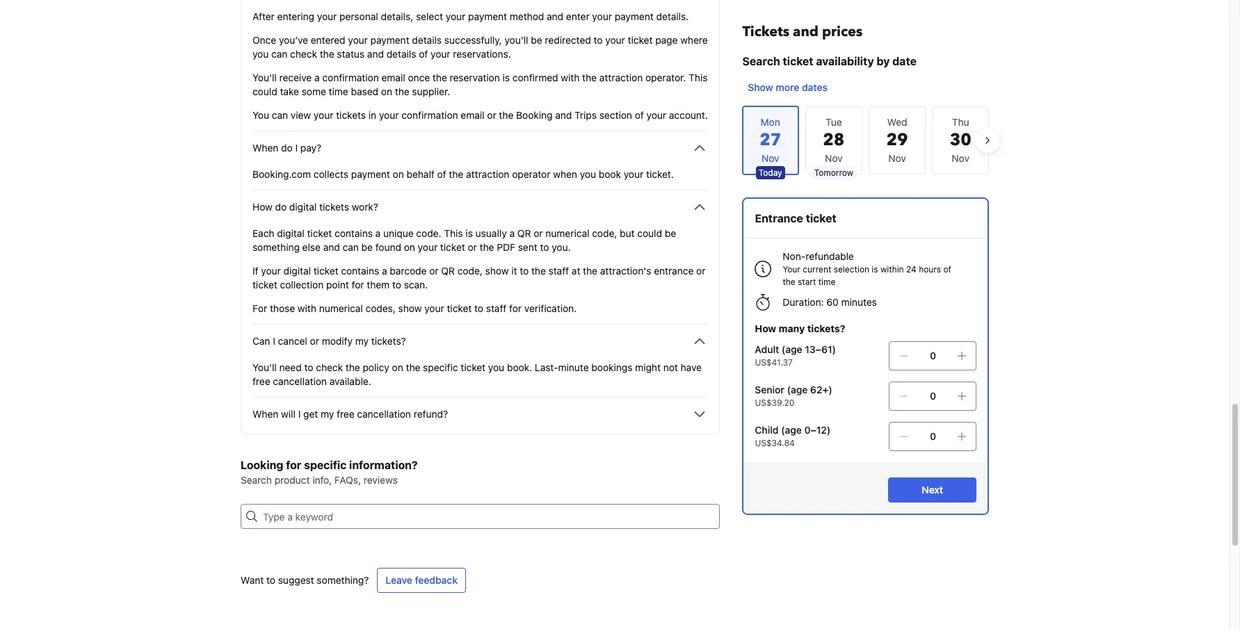 Task type: vqa. For each thing, say whether or not it's contained in the screenshot.


Task type: locate. For each thing, give the bounding box(es) containing it.
1 vertical spatial contains
[[341, 265, 379, 277]]

or right cancel
[[310, 335, 319, 347]]

1 vertical spatial numerical
[[319, 303, 363, 314]]

2 0 from the top
[[930, 390, 936, 402]]

0 vertical spatial be
[[531, 34, 542, 46]]

0 vertical spatial this
[[689, 72, 708, 83]]

1 vertical spatial how
[[755, 323, 776, 335]]

you'll need to check the policy on the specific ticket you book. last-minute bookings might not have free cancellation available.
[[253, 362, 702, 388]]

it
[[512, 265, 517, 277]]

confirmation down supplier.
[[402, 109, 458, 121]]

0 horizontal spatial for
[[286, 459, 302, 472]]

i left pay?
[[295, 142, 298, 154]]

you'll
[[253, 72, 277, 83]]

this inside each digital ticket contains a unique code. this is usually a qr or numerical code, but could be something else and can be found on your ticket or the pdf sent to you.
[[444, 228, 463, 239]]

confirmation up based
[[322, 72, 379, 83]]

0 vertical spatial for
[[352, 279, 364, 291]]

0 vertical spatial code,
[[592, 228, 617, 239]]

0 vertical spatial how
[[253, 201, 273, 213]]

13–61)
[[805, 344, 836, 356]]

based
[[351, 86, 379, 97]]

ticket up point
[[314, 265, 339, 277]]

1 vertical spatial email
[[461, 109, 485, 121]]

last-
[[535, 362, 558, 374]]

code, inside each digital ticket contains a unique code. this is usually a qr or numerical code, but could be something else and can be found on your ticket or the pdf sent to you.
[[592, 228, 617, 239]]

suggest
[[278, 575, 314, 587]]

point
[[326, 279, 349, 291]]

and inside the once you've entered your payment details successfully, you'll be redirected to your ticket page where you can check the status and details of your reservations.
[[367, 48, 384, 60]]

specific down can i cancel or modify my tickets? dropdown button at the bottom of the page
[[423, 362, 458, 374]]

numerical inside each digital ticket contains a unique code. this is usually a qr or numerical code, but could be something else and can be found on your ticket or the pdf sent to you.
[[546, 228, 590, 239]]

this right operator.
[[689, 72, 708, 83]]

1 vertical spatial tickets
[[319, 201, 349, 213]]

1 vertical spatial specific
[[304, 459, 347, 472]]

payment
[[468, 10, 507, 22], [615, 10, 654, 22], [371, 34, 410, 46], [351, 168, 390, 180]]

staff left at in the top left of the page
[[549, 265, 569, 277]]

availability
[[816, 55, 874, 67]]

0 for adult (age 13–61)
[[930, 350, 936, 362]]

1 horizontal spatial staff
[[549, 265, 569, 277]]

0 horizontal spatial is
[[466, 228, 473, 239]]

could down you'll at the top of the page
[[253, 86, 277, 97]]

be up entrance on the top right of page
[[665, 228, 676, 239]]

do left pay?
[[281, 142, 293, 154]]

on
[[381, 86, 392, 97], [393, 168, 404, 180], [404, 241, 415, 253], [392, 362, 403, 374]]

for left "verification." on the top of the page
[[509, 303, 522, 314]]

to right redirected
[[594, 34, 603, 46]]

cancellation
[[273, 376, 327, 388], [357, 408, 411, 420]]

2 vertical spatial be
[[362, 241, 373, 253]]

1 nov from the left
[[825, 152, 843, 164]]

the inside each digital ticket contains a unique code. this is usually a qr or numerical code, but could be something else and can be found on your ticket or the pdf sent to you.
[[480, 241, 494, 253]]

1 vertical spatial (age
[[787, 384, 808, 396]]

0 vertical spatial tickets
[[336, 109, 366, 121]]

ticket.
[[646, 168, 674, 180]]

(age for 0–12)
[[781, 424, 802, 436]]

2 vertical spatial 0
[[930, 431, 936, 443]]

1 horizontal spatial free
[[337, 408, 355, 420]]

1 horizontal spatial you
[[488, 362, 505, 374]]

1 vertical spatial is
[[466, 228, 473, 239]]

your up entered
[[317, 10, 337, 22]]

you down once
[[253, 48, 269, 60]]

1 vertical spatial free
[[337, 408, 355, 420]]

0 vertical spatial staff
[[549, 265, 569, 277]]

0 horizontal spatial my
[[321, 408, 334, 420]]

the
[[320, 48, 334, 60], [433, 72, 447, 83], [582, 72, 597, 83], [395, 86, 410, 97], [499, 109, 514, 121], [449, 168, 464, 180], [480, 241, 494, 253], [532, 265, 546, 277], [583, 265, 598, 277], [783, 277, 795, 287], [346, 362, 360, 374], [406, 362, 421, 374]]

0 horizontal spatial time
[[329, 86, 348, 97]]

check down you've
[[290, 48, 317, 60]]

start
[[798, 277, 816, 287]]

or inside dropdown button
[[310, 335, 319, 347]]

2 horizontal spatial for
[[509, 303, 522, 314]]

cancellation left refund?
[[357, 408, 411, 420]]

2 vertical spatial digital
[[284, 265, 311, 277]]

on down the unique
[[404, 241, 415, 253]]

when will i get my free cancellation refund?
[[253, 408, 448, 420]]

2 horizontal spatial nov
[[952, 152, 970, 164]]

tue 28 nov tomorrow
[[815, 116, 854, 178]]

receive
[[279, 72, 312, 83]]

0 horizontal spatial free
[[253, 376, 270, 388]]

code, down each digital ticket contains a unique code. this is usually a qr or numerical code, but could be something else and can be found on your ticket or the pdf sent to you.
[[458, 265, 483, 277]]

0 vertical spatial could
[[253, 86, 277, 97]]

1 horizontal spatial nov
[[889, 152, 906, 164]]

or right barcode
[[429, 265, 439, 277]]

cancellation down need
[[273, 376, 327, 388]]

my
[[355, 335, 369, 347], [321, 408, 334, 420]]

the down when do i pay? dropdown button
[[449, 168, 464, 180]]

get
[[303, 408, 318, 420]]

bookings
[[592, 362, 633, 374]]

the down entered
[[320, 48, 334, 60]]

1 horizontal spatial how
[[755, 323, 776, 335]]

on right based
[[381, 86, 392, 97]]

28
[[823, 129, 845, 152]]

0 horizontal spatial attraction
[[466, 168, 510, 180]]

information?
[[349, 459, 418, 472]]

when
[[553, 168, 577, 180]]

1 vertical spatial code,
[[458, 265, 483, 277]]

0 vertical spatial attraction
[[600, 72, 643, 83]]

1 vertical spatial can
[[272, 109, 288, 121]]

nov for 30
[[952, 152, 970, 164]]

1 horizontal spatial with
[[561, 72, 580, 83]]

0 vertical spatial i
[[295, 142, 298, 154]]

1 horizontal spatial numerical
[[546, 228, 590, 239]]

modify
[[322, 335, 353, 347]]

free
[[253, 376, 270, 388], [337, 408, 355, 420]]

a inside you'll receive a confirmation email once the reservation is confirmed with the attraction operator. this could take some time based on the supplier.
[[315, 72, 320, 83]]

will
[[281, 408, 296, 420]]

search down looking
[[241, 475, 272, 486]]

2 horizontal spatial is
[[872, 264, 878, 275]]

a up some
[[315, 72, 320, 83]]

0 horizontal spatial cancellation
[[273, 376, 327, 388]]

wed
[[887, 116, 908, 128]]

them
[[367, 279, 390, 291]]

attraction down when do i pay? dropdown button
[[466, 168, 510, 180]]

search up show
[[742, 55, 780, 67]]

qr up the sent
[[518, 228, 531, 239]]

1 vertical spatial attraction
[[466, 168, 510, 180]]

3 0 from the top
[[930, 431, 936, 443]]

0 horizontal spatial nov
[[825, 152, 843, 164]]

is left usually
[[466, 228, 473, 239]]

details down select
[[412, 34, 442, 46]]

confirmation
[[322, 72, 379, 83], [402, 109, 458, 121]]

is left "confirmed"
[[503, 72, 510, 83]]

payment left details.
[[615, 10, 654, 22]]

could inside you'll receive a confirmation email once the reservation is confirmed with the attraction operator. this could take some time based on the supplier.
[[253, 86, 277, 97]]

reviews
[[364, 475, 398, 486]]

1 vertical spatial be
[[665, 228, 676, 239]]

1 vertical spatial digital
[[277, 228, 305, 239]]

digital inside dropdown button
[[289, 201, 317, 213]]

you
[[253, 109, 269, 121]]

to inside each digital ticket contains a unique code. this is usually a qr or numerical code, but could be something else and can be found on your ticket or the pdf sent to you.
[[540, 241, 549, 253]]

1 vertical spatial tickets?
[[371, 335, 406, 347]]

0 horizontal spatial show
[[398, 303, 422, 314]]

or down usually
[[468, 241, 477, 253]]

2 nov from the left
[[889, 152, 906, 164]]

ticket up refundable
[[806, 212, 836, 225]]

to left you.
[[540, 241, 549, 253]]

2 vertical spatial can
[[343, 241, 359, 253]]

on inside each digital ticket contains a unique code. this is usually a qr or numerical code, but could be something else and can be found on your ticket or the pdf sent to you.
[[404, 241, 415, 253]]

barcode
[[390, 265, 427, 277]]

1 vertical spatial my
[[321, 408, 334, 420]]

time right some
[[329, 86, 348, 97]]

1 horizontal spatial show
[[485, 265, 509, 277]]

free down available.
[[337, 408, 355, 420]]

digital down booking.com
[[289, 201, 317, 213]]

region containing 28
[[731, 100, 1001, 181]]

1 horizontal spatial tickets?
[[807, 323, 845, 335]]

1 vertical spatial do
[[275, 201, 287, 213]]

0 vertical spatial email
[[382, 72, 405, 83]]

time down current
[[818, 277, 835, 287]]

personal
[[340, 10, 378, 22]]

is inside each digital ticket contains a unique code. this is usually a qr or numerical code, but could be something else and can be found on your ticket or the pdf sent to you.
[[466, 228, 473, 239]]

0 vertical spatial (age
[[782, 344, 802, 356]]

of right section
[[635, 109, 644, 121]]

when for when do i pay?
[[253, 142, 279, 154]]

can i cancel or modify my tickets?
[[253, 335, 406, 347]]

1 horizontal spatial specific
[[423, 362, 458, 374]]

1 horizontal spatial is
[[503, 72, 510, 83]]

on inside you'll receive a confirmation email once the reservation is confirmed with the attraction operator. this could take some time based on the supplier.
[[381, 86, 392, 97]]

ticket up show more dates
[[783, 55, 813, 67]]

and inside each digital ticket contains a unique code. this is usually a qr or numerical code, but could be something else and can be found on your ticket or the pdf sent to you.
[[323, 241, 340, 253]]

code.
[[416, 228, 442, 239]]

search inside the looking for specific information? search product info, faqs, reviews
[[241, 475, 272, 486]]

check inside you'll need to check the policy on the specific ticket you book. last-minute bookings might not have free cancellation available.
[[316, 362, 343, 374]]

enter
[[566, 10, 590, 22]]

0 horizontal spatial numerical
[[319, 303, 363, 314]]

nov down 29
[[889, 152, 906, 164]]

1 when from the top
[[253, 142, 279, 154]]

1 vertical spatial with
[[298, 303, 317, 314]]

0 vertical spatial 0
[[930, 350, 936, 362]]

nov inside wed 29 nov
[[889, 152, 906, 164]]

1 vertical spatial search
[[241, 475, 272, 486]]

2 when from the top
[[253, 408, 279, 420]]

specific inside you'll need to check the policy on the specific ticket you book. last-minute bookings might not have free cancellation available.
[[423, 362, 458, 374]]

codes,
[[366, 303, 396, 314]]

you left book
[[580, 168, 596, 180]]

do for how
[[275, 201, 287, 213]]

check up available.
[[316, 362, 343, 374]]

0 vertical spatial digital
[[289, 201, 317, 213]]

prices
[[822, 22, 863, 41]]

how inside dropdown button
[[253, 201, 273, 213]]

0 vertical spatial you
[[253, 48, 269, 60]]

contains
[[335, 228, 373, 239], [341, 265, 379, 277]]

1 vertical spatial cancellation
[[357, 408, 411, 420]]

0 vertical spatial do
[[281, 142, 293, 154]]

qr down each digital ticket contains a unique code. this is usually a qr or numerical code, but could be something else and can be found on your ticket or the pdf sent to you.
[[441, 265, 455, 277]]

1 horizontal spatial could
[[638, 228, 662, 239]]

0 horizontal spatial could
[[253, 86, 277, 97]]

this right code.
[[444, 228, 463, 239]]

select
[[416, 10, 443, 22]]

1 vertical spatial this
[[444, 228, 463, 239]]

qr
[[518, 228, 531, 239], [441, 265, 455, 277]]

1 vertical spatial when
[[253, 408, 279, 420]]

ticket up else
[[307, 228, 332, 239]]

3 nov from the left
[[952, 152, 970, 164]]

(age for 13–61)
[[782, 344, 802, 356]]

0 vertical spatial with
[[561, 72, 580, 83]]

to right need
[[304, 362, 313, 374]]

0 horizontal spatial code,
[[458, 265, 483, 277]]

nov inside 'tue 28 nov tomorrow'
[[825, 152, 843, 164]]

digital up collection
[[284, 265, 311, 277]]

i
[[295, 142, 298, 154], [273, 335, 275, 347], [298, 408, 301, 420]]

1 vertical spatial qr
[[441, 265, 455, 277]]

attraction's
[[600, 265, 652, 277]]

next
[[922, 484, 943, 496]]

0 vertical spatial show
[[485, 265, 509, 277]]

(age
[[782, 344, 802, 356], [787, 384, 808, 396], [781, 424, 802, 436]]

cancellation inside you'll need to check the policy on the specific ticket you book. last-minute bookings might not have free cancellation available.
[[273, 376, 327, 388]]

specific inside the looking for specific information? search product info, faqs, reviews
[[304, 459, 347, 472]]

1 vertical spatial check
[[316, 362, 343, 374]]

1 horizontal spatial my
[[355, 335, 369, 347]]

method
[[510, 10, 544, 22]]

free down you'll
[[253, 376, 270, 388]]

0 for senior (age 62+)
[[930, 390, 936, 402]]

digital
[[289, 201, 317, 213], [277, 228, 305, 239], [284, 265, 311, 277]]

1 horizontal spatial attraction
[[600, 72, 643, 83]]

2 vertical spatial is
[[872, 264, 878, 275]]

for inside the looking for specific information? search product info, faqs, reviews
[[286, 459, 302, 472]]

tickets?
[[807, 323, 845, 335], [371, 335, 406, 347]]

be right you'll
[[531, 34, 542, 46]]

i right can
[[273, 335, 275, 347]]

duration: 60 minutes
[[783, 296, 877, 308]]

you
[[253, 48, 269, 60], [580, 168, 596, 180], [488, 362, 505, 374]]

something
[[253, 241, 300, 253]]

1 horizontal spatial for
[[352, 279, 364, 291]]

you left book.
[[488, 362, 505, 374]]

and right else
[[323, 241, 340, 253]]

0 vertical spatial qr
[[518, 228, 531, 239]]

region
[[731, 100, 1001, 181]]

how
[[253, 201, 273, 213], [755, 323, 776, 335]]

entered
[[311, 34, 346, 46]]

(age inside senior (age 62+) us$39.20
[[787, 384, 808, 396]]

numerical down point
[[319, 303, 363, 314]]

with inside "how do digital tickets work?" element
[[298, 303, 317, 314]]

when left "will"
[[253, 408, 279, 420]]

1 horizontal spatial confirmation
[[402, 109, 458, 121]]

staff down if your digital ticket contains a barcode or qr code, show it to the staff at the attraction's entrance or ticket collection point for them to scan.
[[486, 303, 507, 314]]

0 horizontal spatial be
[[362, 241, 373, 253]]

us$41.37
[[755, 358, 793, 368]]

the up supplier.
[[433, 72, 447, 83]]

0 horizontal spatial email
[[382, 72, 405, 83]]

details
[[412, 34, 442, 46], [387, 48, 416, 60]]

ticket left page
[[628, 34, 653, 46]]

is for reservation
[[503, 72, 510, 83]]

duration:
[[783, 296, 824, 308]]

tickets? up policy
[[371, 335, 406, 347]]

your inside each digital ticket contains a unique code. this is usually a qr or numerical code, but could be something else and can be found on your ticket or the pdf sent to you.
[[418, 241, 438, 253]]

tickets
[[336, 109, 366, 121], [319, 201, 349, 213]]

code, inside if your digital ticket contains a barcode or qr code, show it to the staff at the attraction's entrance or ticket collection point for them to scan.
[[458, 265, 483, 277]]

can i cancel or modify my tickets? button
[[253, 333, 708, 350]]

a inside if your digital ticket contains a barcode or qr code, show it to the staff at the attraction's entrance or ticket collection point for them to scan.
[[382, 265, 387, 277]]

0 horizontal spatial confirmation
[[322, 72, 379, 83]]

0 horizontal spatial you
[[253, 48, 269, 60]]

the inside the once you've entered your payment details successfully, you'll be redirected to your ticket page where you can check the status and details of your reservations.
[[320, 48, 334, 60]]

page
[[656, 34, 678, 46]]

tickets and prices
[[742, 22, 863, 41]]

collects
[[314, 168, 349, 180]]

you inside you'll need to check the policy on the specific ticket you book. last-minute bookings might not have free cancellation available.
[[488, 362, 505, 374]]

nov inside thu 30 nov
[[952, 152, 970, 164]]

cancel
[[278, 335, 307, 347]]

you.
[[552, 241, 571, 253]]

email inside you'll receive a confirmation email once the reservation is confirmed with the attraction operator. this could take some time based on the supplier.
[[382, 72, 405, 83]]

adult
[[755, 344, 779, 356]]

i right "will"
[[298, 408, 301, 420]]

show down scan.
[[398, 303, 422, 314]]

0 horizontal spatial how
[[253, 201, 273, 213]]

can right you
[[272, 109, 288, 121]]

1 vertical spatial time
[[818, 277, 835, 287]]

your
[[783, 264, 800, 275]]

2 horizontal spatial be
[[665, 228, 676, 239]]

for inside if your digital ticket contains a barcode or qr code, show it to the staff at the attraction's entrance or ticket collection point for them to scan.
[[352, 279, 364, 291]]

or down you'll receive a confirmation email once the reservation is confirmed with the attraction operator. this could take some time based on the supplier.
[[487, 109, 497, 121]]

digital for your
[[284, 265, 311, 277]]

i for do
[[295, 142, 298, 154]]

dates
[[802, 81, 828, 93]]

else
[[302, 241, 321, 253]]

(age inside child (age 0–12) us$34.84
[[781, 424, 802, 436]]

once
[[408, 72, 430, 83]]

contains up them
[[341, 265, 379, 277]]

1 vertical spatial 0
[[930, 390, 936, 402]]

(age left 62+)
[[787, 384, 808, 396]]

of up once
[[419, 48, 428, 60]]

ticket inside you'll need to check the policy on the specific ticket you book. last-minute bookings might not have free cancellation available.
[[461, 362, 486, 374]]

0 vertical spatial confirmation
[[322, 72, 379, 83]]

you for booking.com collects payment on behalf of the attraction operator when you book your ticket.
[[580, 168, 596, 180]]

tickets left in
[[336, 109, 366, 121]]

operator.
[[646, 72, 686, 83]]

is inside you'll receive a confirmation email once the reservation is confirmed with the attraction operator. this could take some time based on the supplier.
[[503, 72, 510, 83]]

this
[[689, 72, 708, 83], [444, 228, 463, 239]]

details up once
[[387, 48, 416, 60]]

(age down many
[[782, 344, 802, 356]]

when up booking.com
[[253, 142, 279, 154]]

non-
[[783, 250, 806, 262]]

(age inside adult (age 13–61) us$41.37
[[782, 344, 802, 356]]

free inside dropdown button
[[337, 408, 355, 420]]

ticket
[[628, 34, 653, 46], [783, 55, 813, 67], [806, 212, 836, 225], [307, 228, 332, 239], [440, 241, 465, 253], [314, 265, 339, 277], [253, 279, 277, 291], [447, 303, 472, 314], [461, 362, 486, 374]]

email left once
[[382, 72, 405, 83]]

1 horizontal spatial this
[[689, 72, 708, 83]]

faqs,
[[335, 475, 361, 486]]

1 vertical spatial you
[[580, 168, 596, 180]]

for up product
[[286, 459, 302, 472]]

1 0 from the top
[[930, 350, 936, 362]]

show left the it
[[485, 265, 509, 277]]

nov for 28
[[825, 152, 843, 164]]

2 horizontal spatial you
[[580, 168, 596, 180]]

after
[[253, 10, 275, 22]]

2 vertical spatial you
[[488, 362, 505, 374]]

details.
[[656, 10, 689, 22]]

nov down "30"
[[952, 152, 970, 164]]

reservations.
[[453, 48, 511, 60]]

show
[[748, 81, 773, 93]]

the down usually
[[480, 241, 494, 253]]

could right but
[[638, 228, 662, 239]]

your right if
[[261, 265, 281, 277]]

if
[[253, 265, 258, 277]]

0 vertical spatial contains
[[335, 228, 373, 239]]

contains inside if your digital ticket contains a barcode or qr code, show it to the staff at the attraction's entrance or ticket collection point for them to scan.
[[341, 265, 379, 277]]

to right want at left bottom
[[266, 575, 276, 587]]

details,
[[381, 10, 413, 22]]

how for how do digital tickets work?
[[253, 201, 273, 213]]

0 horizontal spatial specific
[[304, 459, 347, 472]]

a
[[315, 72, 320, 83], [376, 228, 381, 239], [510, 228, 515, 239], [382, 265, 387, 277]]

0 horizontal spatial qr
[[441, 265, 455, 277]]

minutes
[[841, 296, 877, 308]]

email down you'll receive a confirmation email once the reservation is confirmed with the attraction operator. this could take some time based on the supplier.
[[461, 109, 485, 121]]

digital inside if your digital ticket contains a barcode or qr code, show it to the staff at the attraction's entrance or ticket collection point for them to scan.
[[284, 265, 311, 277]]

do down booking.com
[[275, 201, 287, 213]]

how up adult
[[755, 323, 776, 335]]

the right policy
[[406, 362, 421, 374]]

nov up tomorrow
[[825, 152, 843, 164]]



Task type: describe. For each thing, give the bounding box(es) containing it.
a up found at left
[[376, 228, 381, 239]]

1 vertical spatial for
[[509, 303, 522, 314]]

payment inside the once you've entered your payment details successfully, you'll be redirected to your ticket page where you can check the status and details of your reservations.
[[371, 34, 410, 46]]

scan.
[[404, 279, 428, 291]]

time inside you'll receive a confirmation email once the reservation is confirmed with the attraction operator. this could take some time based on the supplier.
[[329, 86, 348, 97]]

at
[[572, 265, 581, 277]]

leave feedback
[[386, 575, 458, 587]]

how many tickets?
[[755, 323, 845, 335]]

thu 30 nov
[[950, 116, 972, 164]]

can inside the once you've entered your payment details successfully, you'll be redirected to your ticket page where you can check the status and details of your reservations.
[[271, 48, 288, 60]]

not
[[664, 362, 678, 374]]

and left enter
[[547, 10, 564, 22]]

view
[[291, 109, 311, 121]]

free inside you'll need to check the policy on the specific ticket you book. last-minute bookings might not have free cancellation available.
[[253, 376, 270, 388]]

your right select
[[446, 10, 466, 22]]

1 vertical spatial staff
[[486, 303, 507, 314]]

when will i get my free cancellation refund? button
[[253, 406, 708, 423]]

0 for child (age 0–12)
[[930, 431, 936, 443]]

the inside non-refundable your current selection is within 24 hours of the start time
[[783, 277, 795, 287]]

many
[[779, 323, 805, 335]]

or up the sent
[[534, 228, 543, 239]]

might
[[635, 362, 661, 374]]

leave
[[386, 575, 412, 587]]

24
[[906, 264, 917, 275]]

qr inside each digital ticket contains a unique code. this is usually a qr or numerical code, but could be something else and can be found on your ticket or the pdf sent to you.
[[518, 228, 531, 239]]

book.
[[507, 362, 532, 374]]

next button
[[888, 478, 977, 503]]

something?
[[317, 575, 369, 587]]

you inside the once you've entered your payment details successfully, you'll be redirected to your ticket page where you can check the status and details of your reservations.
[[253, 48, 269, 60]]

how do digital tickets work? element
[[253, 216, 708, 316]]

want to suggest something?
[[241, 575, 369, 587]]

you can view your tickets in your confirmation email or the booking and trips section of your account.
[[253, 109, 708, 121]]

booking
[[516, 109, 553, 121]]

can inside each digital ticket contains a unique code. this is usually a qr or numerical code, but could be something else and can be found on your ticket or the pdf sent to you.
[[343, 241, 359, 253]]

to inside the once you've entered your payment details successfully, you'll be redirected to your ticket page where you can check the status and details of your reservations.
[[594, 34, 603, 46]]

some
[[302, 86, 326, 97]]

refundable
[[806, 250, 854, 262]]

staff inside if your digital ticket contains a barcode or qr code, show it to the staff at the attraction's entrance or ticket collection point for them to scan.
[[549, 265, 569, 277]]

to inside you'll need to check the policy on the specific ticket you book. last-minute bookings might not have free cancellation available.
[[304, 362, 313, 374]]

work?
[[352, 201, 378, 213]]

to down barcode
[[392, 279, 401, 291]]

your right in
[[379, 109, 399, 121]]

a up pdf
[[510, 228, 515, 239]]

tickets inside dropdown button
[[319, 201, 349, 213]]

tickets
[[742, 22, 789, 41]]

current
[[803, 264, 831, 275]]

check inside the once you've entered your payment details successfully, you'll be redirected to your ticket page where you can check the status and details of your reservations.
[[290, 48, 317, 60]]

nov for 29
[[889, 152, 906, 164]]

0–12)
[[804, 424, 831, 436]]

booking.com collects payment on behalf of the attraction operator when you book your ticket.
[[253, 168, 674, 180]]

on inside you'll need to check the policy on the specific ticket you book. last-minute bookings might not have free cancellation available.
[[392, 362, 403, 374]]

and left trips
[[555, 109, 572, 121]]

digital for do
[[289, 201, 317, 213]]

of inside non-refundable your current selection is within 24 hours of the start time
[[943, 264, 951, 275]]

you for you'll need to check the policy on the specific ticket you book. last-minute bookings might not have free cancellation available.
[[488, 362, 505, 374]]

child (age 0–12) us$34.84
[[755, 424, 831, 449]]

tickets? inside dropdown button
[[371, 335, 406, 347]]

the up available.
[[346, 362, 360, 374]]

product
[[275, 475, 310, 486]]

when for when will i get my free cancellation refund?
[[253, 408, 279, 420]]

is inside non-refundable your current selection is within 24 hours of the start time
[[872, 264, 878, 275]]

is for this
[[466, 228, 473, 239]]

entering
[[277, 10, 315, 22]]

non-refundable your current selection is within 24 hours of the start time
[[783, 250, 951, 287]]

do for when
[[281, 142, 293, 154]]

payment up successfully,
[[468, 10, 507, 22]]

show inside if your digital ticket contains a barcode or qr code, show it to the staff at the attraction's entrance or ticket collection point for them to scan.
[[485, 265, 509, 277]]

your up the status
[[348, 34, 368, 46]]

status
[[337, 48, 365, 60]]

entrance
[[654, 265, 694, 277]]

available.
[[330, 376, 371, 388]]

pdf
[[497, 241, 516, 253]]

have
[[681, 362, 702, 374]]

your right book
[[624, 168, 644, 180]]

ticket down if
[[253, 279, 277, 291]]

confirmed
[[513, 72, 558, 83]]

for those with numerical codes, show your ticket to staff for verification.
[[253, 303, 577, 314]]

qr inside if your digital ticket contains a barcode or qr code, show it to the staff at the attraction's entrance or ticket collection point for them to scan.
[[441, 265, 455, 277]]

adult (age 13–61) us$41.37
[[755, 344, 836, 368]]

supplier.
[[412, 86, 450, 97]]

show more dates button
[[742, 75, 833, 100]]

to right the it
[[520, 265, 529, 277]]

1 vertical spatial i
[[273, 335, 275, 347]]

sent
[[518, 241, 538, 253]]

found
[[376, 241, 401, 253]]

could inside each digital ticket contains a unique code. this is usually a qr or numerical code, but could be something else and can be found on your ticket or the pdf sent to you.
[[638, 228, 662, 239]]

looking for specific information? search product info, faqs, reviews
[[241, 459, 418, 486]]

ticket down code.
[[440, 241, 465, 253]]

be inside the once you've entered your payment details successfully, you'll be redirected to your ticket page where you can check the status and details of your reservations.
[[531, 34, 542, 46]]

operator
[[512, 168, 551, 180]]

digital inside each digital ticket contains a unique code. this is usually a qr or numerical code, but could be something else and can be found on your ticket or the pdf sent to you.
[[277, 228, 305, 239]]

your left the account.
[[647, 109, 667, 121]]

Type a keyword field
[[257, 504, 720, 529]]

or right entrance on the top right of page
[[697, 265, 706, 277]]

to down if your digital ticket contains a barcode or qr code, show it to the staff at the attraction's entrance or ticket collection point for them to scan.
[[475, 303, 484, 314]]

how for how many tickets?
[[755, 323, 776, 335]]

the up trips
[[582, 72, 597, 83]]

of inside the once you've entered your payment details successfully, you'll be redirected to your ticket page where you can check the status and details of your reservations.
[[419, 48, 428, 60]]

your inside if your digital ticket contains a barcode or qr code, show it to the staff at the attraction's entrance or ticket collection point for them to scan.
[[261, 265, 281, 277]]

1 vertical spatial details
[[387, 48, 416, 60]]

account.
[[669, 109, 708, 121]]

child
[[755, 424, 779, 436]]

the right the it
[[532, 265, 546, 277]]

of right the behalf
[[437, 168, 446, 180]]

you've
[[279, 34, 308, 46]]

the right at in the top left of the page
[[583, 265, 598, 277]]

payment up the work?
[[351, 168, 390, 180]]

when do i pay? button
[[253, 140, 708, 157]]

0 vertical spatial details
[[412, 34, 442, 46]]

(age for 62+)
[[787, 384, 808, 396]]

1 horizontal spatial email
[[461, 109, 485, 121]]

when do i pay?
[[253, 142, 321, 154]]

your right view
[[314, 109, 334, 121]]

1 vertical spatial confirmation
[[402, 109, 458, 121]]

and left prices
[[793, 22, 819, 41]]

ticket inside the once you've entered your payment details successfully, you'll be redirected to your ticket page where you can check the status and details of your reservations.
[[628, 34, 653, 46]]

contains inside each digital ticket contains a unique code. this is usually a qr or numerical code, but could be something else and can be found on your ticket or the pdf sent to you.
[[335, 228, 373, 239]]

your right enter
[[592, 10, 612, 22]]

wed 29 nov
[[887, 116, 908, 164]]

the down once
[[395, 86, 410, 97]]

show more dates
[[748, 81, 828, 93]]

entrance ticket
[[755, 212, 836, 225]]

where
[[681, 34, 708, 46]]

your down successfully,
[[431, 48, 451, 60]]

ticket down if your digital ticket contains a barcode or qr code, show it to the staff at the attraction's entrance or ticket collection point for them to scan.
[[447, 303, 472, 314]]

pay?
[[300, 142, 321, 154]]

cancellation inside when will i get my free cancellation refund? dropdown button
[[357, 408, 411, 420]]

more
[[776, 81, 799, 93]]

on left the behalf
[[393, 168, 404, 180]]

29
[[887, 129, 908, 152]]

entrance
[[755, 212, 803, 225]]

0 vertical spatial search
[[742, 55, 780, 67]]

reservation
[[450, 72, 500, 83]]

30
[[950, 129, 972, 152]]

search ticket availability by date
[[742, 55, 917, 67]]

confirmation inside you'll receive a confirmation email once the reservation is confirmed with the attraction operator. this could take some time based on the supplier.
[[322, 72, 379, 83]]

us$39.20
[[755, 398, 794, 408]]

attraction inside you'll receive a confirmation email once the reservation is confirmed with the attraction operator. this could take some time based on the supplier.
[[600, 72, 643, 83]]

you'll receive a confirmation email once the reservation is confirmed with the attraction operator. this could take some time based on the supplier.
[[253, 72, 708, 97]]

this inside you'll receive a confirmation email once the reservation is confirmed with the attraction operator. this could take some time based on the supplier.
[[689, 72, 708, 83]]

once
[[253, 34, 276, 46]]

redirected
[[545, 34, 591, 46]]

your right redirected
[[606, 34, 625, 46]]

but
[[620, 228, 635, 239]]

book
[[599, 168, 621, 180]]

us$34.84
[[755, 438, 795, 449]]

your down scan.
[[425, 303, 444, 314]]

each
[[253, 228, 275, 239]]

each digital ticket contains a unique code. this is usually a qr or numerical code, but could be something else and can be found on your ticket or the pdf sent to you.
[[253, 228, 676, 253]]

selection
[[834, 264, 869, 275]]

section
[[600, 109, 632, 121]]

time inside non-refundable your current selection is within 24 hours of the start time
[[818, 277, 835, 287]]

i for will
[[298, 408, 301, 420]]

the left booking
[[499, 109, 514, 121]]

with inside you'll receive a confirmation email once the reservation is confirmed with the attraction operator. this could take some time based on the supplier.
[[561, 72, 580, 83]]



